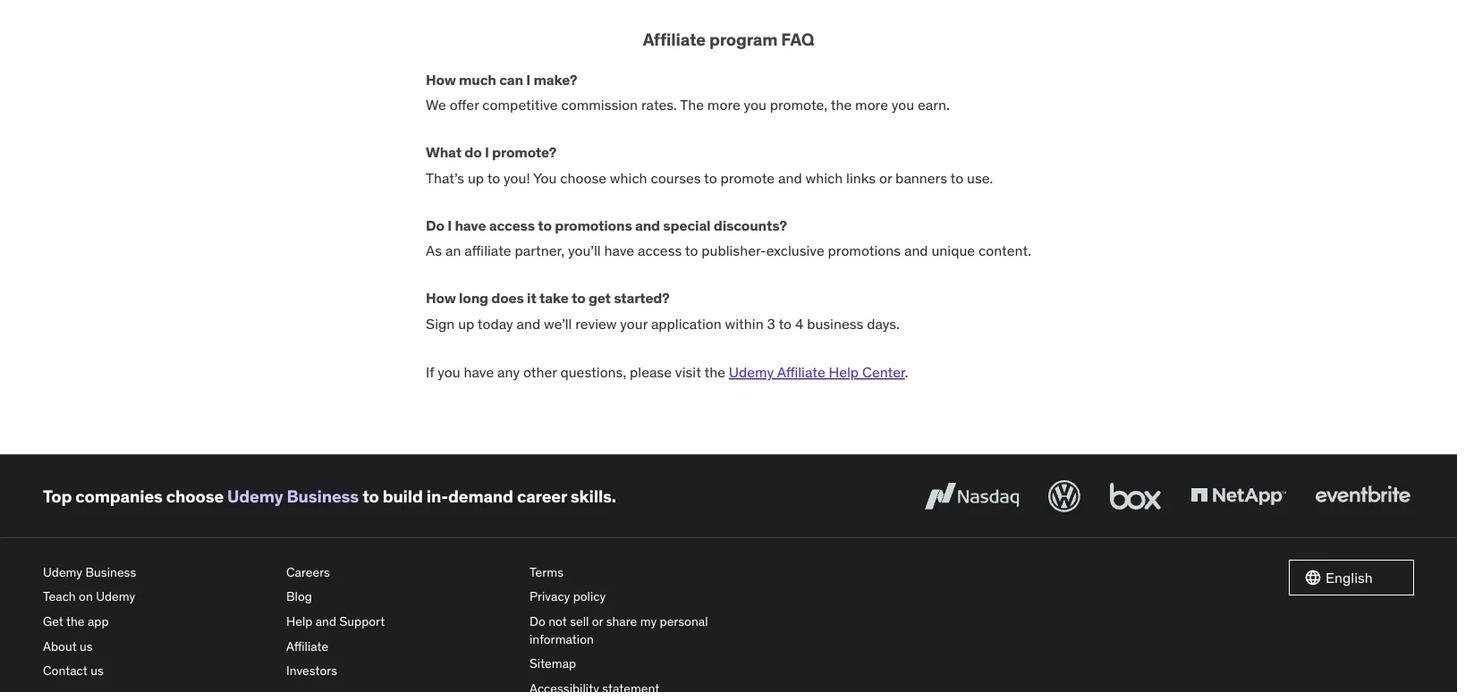 Task type: locate. For each thing, give the bounding box(es) containing it.
english button
[[1290, 560, 1415, 596]]

how for how long does it take to get started? sign up today and we'll review your application within 3 to 4 business days.
[[426, 289, 456, 308]]

1 vertical spatial how
[[426, 289, 456, 308]]

0 horizontal spatial you
[[438, 364, 461, 382]]

1 horizontal spatial affiliate
[[643, 28, 706, 50]]

more right the on the left top of the page
[[708, 96, 741, 114]]

0 horizontal spatial i
[[448, 216, 452, 235]]

you left the 'promote,'
[[744, 96, 767, 114]]

affiliate
[[643, 28, 706, 50], [777, 364, 826, 382], [286, 638, 329, 655]]

program
[[710, 28, 778, 50]]

and left support
[[316, 614, 337, 630]]

1 horizontal spatial help
[[829, 364, 859, 382]]

affiliate up investors
[[286, 638, 329, 655]]

promotions
[[555, 216, 632, 235], [828, 242, 901, 260]]

blog
[[286, 589, 312, 605]]

0 horizontal spatial access
[[489, 216, 535, 235]]

it
[[527, 289, 537, 308]]

about
[[43, 638, 77, 655]]

0 vertical spatial i
[[526, 70, 531, 88]]

demand
[[448, 486, 514, 507]]

have right the you'll
[[604, 242, 635, 260]]

1 horizontal spatial which
[[806, 169, 843, 187]]

0 horizontal spatial the
[[66, 614, 85, 630]]

eventbrite image
[[1312, 477, 1415, 516]]

i
[[526, 70, 531, 88], [485, 143, 489, 161], [448, 216, 452, 235]]

2 vertical spatial i
[[448, 216, 452, 235]]

affiliate link
[[286, 634, 515, 659]]

2 horizontal spatial you
[[892, 96, 915, 114]]

the inside how much can i make? we offer competitive commission rates. the more you promote, the more you earn.
[[831, 96, 852, 114]]

up inside what do i promote? that's up to you! you choose which courses to promote and which links or banners to use.
[[468, 169, 484, 187]]

us right contact
[[91, 663, 104, 679]]

help down blog
[[286, 614, 313, 630]]

have left any at the left of the page
[[464, 364, 494, 382]]

top companies choose udemy business to build in-demand career skills.
[[43, 486, 617, 507]]

you'll
[[568, 242, 601, 260]]

up right sign
[[458, 315, 475, 333]]

make?
[[534, 70, 578, 88]]

3
[[767, 315, 776, 333]]

if you have any other questions, please visit the udemy affiliate help center .
[[426, 364, 909, 382]]

0 horizontal spatial choose
[[166, 486, 224, 507]]

to right 3
[[779, 315, 792, 333]]

banners
[[896, 169, 948, 187]]

1 more from the left
[[708, 96, 741, 114]]

have for questions,
[[464, 364, 494, 382]]

help left center
[[829, 364, 859, 382]]

1 horizontal spatial do
[[530, 614, 546, 630]]

udemy business link
[[227, 486, 359, 507], [43, 560, 272, 585]]

0 vertical spatial help
[[829, 364, 859, 382]]

0 horizontal spatial business
[[85, 564, 136, 580]]

help and support link
[[286, 610, 515, 634]]

2 more from the left
[[856, 96, 889, 114]]

i right can
[[526, 70, 531, 88]]

1 vertical spatial i
[[485, 143, 489, 161]]

the inside udemy business teach on udemy get the app about us contact us
[[66, 614, 85, 630]]

the right the 'promote,'
[[831, 96, 852, 114]]

policy
[[573, 589, 606, 605]]

2 vertical spatial affiliate
[[286, 638, 329, 655]]

to right the courses
[[704, 169, 717, 187]]

to
[[487, 169, 500, 187], [704, 169, 717, 187], [951, 169, 964, 187], [538, 216, 552, 235], [685, 242, 698, 260], [572, 289, 586, 308], [779, 315, 792, 333], [363, 486, 379, 507]]

you right if
[[438, 364, 461, 382]]

top
[[43, 486, 72, 507]]

and down it
[[517, 315, 541, 333]]

your
[[620, 315, 648, 333]]

2 vertical spatial have
[[464, 364, 494, 382]]

more
[[708, 96, 741, 114], [856, 96, 889, 114]]

to left build
[[363, 486, 379, 507]]

get
[[589, 289, 611, 308]]

do i have access to promotions and special discounts? as an affiliate partner, you'll have access to publisher-exclusive promotions and unique content.
[[426, 216, 1032, 260]]

i right do
[[485, 143, 489, 161]]

and right promote
[[779, 169, 802, 187]]

0 vertical spatial do
[[426, 216, 445, 235]]

you left earn.
[[892, 96, 915, 114]]

how up we
[[426, 70, 456, 88]]

access
[[489, 216, 535, 235], [638, 242, 682, 260]]

0 horizontal spatial or
[[592, 614, 603, 630]]

use.
[[967, 169, 994, 187]]

udemy business teach on udemy get the app about us contact us
[[43, 564, 136, 679]]

1 vertical spatial up
[[458, 315, 475, 333]]

on
[[79, 589, 93, 605]]

earn.
[[918, 96, 950, 114]]

affiliate up how much can i make? we offer competitive commission rates. the more you promote, the more you earn.
[[643, 28, 706, 50]]

sell
[[570, 614, 589, 630]]

what
[[426, 143, 462, 161]]

do left not
[[530, 614, 546, 630]]

0 vertical spatial promotions
[[555, 216, 632, 235]]

business up on
[[85, 564, 136, 580]]

and
[[779, 169, 802, 187], [635, 216, 660, 235], [905, 242, 929, 260], [517, 315, 541, 333], [316, 614, 337, 630]]

affiliate
[[465, 242, 512, 260]]

contact
[[43, 663, 88, 679]]

1 horizontal spatial more
[[856, 96, 889, 114]]

terms link
[[530, 560, 759, 585]]

i up an
[[448, 216, 452, 235]]

i inside how much can i make? we offer competitive commission rates. the more you promote, the more you earn.
[[526, 70, 531, 88]]

business
[[287, 486, 359, 507], [85, 564, 136, 580]]

visit
[[676, 364, 702, 382]]

help
[[829, 364, 859, 382], [286, 614, 313, 630]]

or right links
[[880, 169, 892, 187]]

0 vertical spatial the
[[831, 96, 852, 114]]

0 vertical spatial up
[[468, 169, 484, 187]]

the
[[831, 96, 852, 114], [705, 364, 726, 382], [66, 614, 85, 630]]

1 how from the top
[[426, 70, 456, 88]]

access down special
[[638, 242, 682, 260]]

do
[[426, 216, 445, 235], [530, 614, 546, 630]]

1 vertical spatial do
[[530, 614, 546, 630]]

which left links
[[806, 169, 843, 187]]

how inside how long does it take to get started? sign up today and we'll review your application within 3 to 4 business days.
[[426, 289, 456, 308]]

0 vertical spatial choose
[[560, 169, 607, 187]]

and left unique in the right of the page
[[905, 242, 929, 260]]

today
[[478, 315, 513, 333]]

1 horizontal spatial i
[[485, 143, 489, 161]]

udemy business link up get the app link
[[43, 560, 272, 585]]

1 vertical spatial udemy business link
[[43, 560, 272, 585]]

up down do
[[468, 169, 484, 187]]

support
[[340, 614, 385, 630]]

2 vertical spatial the
[[66, 614, 85, 630]]

links
[[847, 169, 876, 187]]

business inside udemy business teach on udemy get the app about us contact us
[[85, 564, 136, 580]]

0 horizontal spatial more
[[708, 96, 741, 114]]

and inside how long does it take to get started? sign up today and we'll review your application within 3 to 4 business days.
[[517, 315, 541, 333]]

to down special
[[685, 242, 698, 260]]

udemy business link up careers
[[227, 486, 359, 507]]

careers link
[[286, 560, 515, 585]]

about us link
[[43, 634, 272, 659]]

please
[[630, 364, 672, 382]]

or right sell
[[592, 614, 603, 630]]

competitive
[[483, 96, 558, 114]]

1 horizontal spatial access
[[638, 242, 682, 260]]

0 horizontal spatial affiliate
[[286, 638, 329, 655]]

0 horizontal spatial promotions
[[555, 216, 632, 235]]

business up careers
[[287, 486, 359, 507]]

how up sign
[[426, 289, 456, 308]]

1 vertical spatial choose
[[166, 486, 224, 507]]

started?
[[614, 289, 670, 308]]

2 how from the top
[[426, 289, 456, 308]]

0 horizontal spatial which
[[610, 169, 648, 187]]

up
[[468, 169, 484, 187], [458, 315, 475, 333]]

2 horizontal spatial affiliate
[[777, 364, 826, 382]]

0 vertical spatial how
[[426, 70, 456, 88]]

how inside how much can i make? we offer competitive commission rates. the more you promote, the more you earn.
[[426, 70, 456, 88]]

the right get
[[66, 614, 85, 630]]

which left the courses
[[610, 169, 648, 187]]

more left earn.
[[856, 96, 889, 114]]

promotions right exclusive
[[828, 242, 901, 260]]

1 vertical spatial us
[[91, 663, 104, 679]]

udemy
[[729, 364, 774, 382], [227, 486, 283, 507], [43, 564, 82, 580], [96, 589, 135, 605]]

us
[[80, 638, 93, 655], [91, 663, 104, 679]]

0 horizontal spatial do
[[426, 216, 445, 235]]

promotions up the you'll
[[555, 216, 632, 235]]

0 horizontal spatial help
[[286, 614, 313, 630]]

we
[[426, 96, 446, 114]]

have up an
[[455, 216, 486, 235]]

much
[[459, 70, 496, 88]]

and inside careers blog help and support affiliate investors
[[316, 614, 337, 630]]

2 horizontal spatial i
[[526, 70, 531, 88]]

or
[[880, 169, 892, 187], [592, 614, 603, 630]]

1 vertical spatial access
[[638, 242, 682, 260]]

affiliate down 4
[[777, 364, 826, 382]]

0 vertical spatial access
[[489, 216, 535, 235]]

1 vertical spatial promotions
[[828, 242, 901, 260]]

2 horizontal spatial the
[[831, 96, 852, 114]]

get the app link
[[43, 610, 272, 634]]

the right visit
[[705, 364, 726, 382]]

1 horizontal spatial or
[[880, 169, 892, 187]]

1 vertical spatial help
[[286, 614, 313, 630]]

1 vertical spatial or
[[592, 614, 603, 630]]

1 vertical spatial business
[[85, 564, 136, 580]]

us right the about
[[80, 638, 93, 655]]

1 horizontal spatial choose
[[560, 169, 607, 187]]

1 horizontal spatial the
[[705, 364, 726, 382]]

box image
[[1106, 477, 1166, 516]]

0 vertical spatial have
[[455, 216, 486, 235]]

in-
[[427, 486, 448, 507]]

1 vertical spatial affiliate
[[777, 364, 826, 382]]

0 vertical spatial business
[[287, 486, 359, 507]]

if
[[426, 364, 434, 382]]

0 vertical spatial or
[[880, 169, 892, 187]]

choose right companies
[[166, 486, 224, 507]]

1 vertical spatial the
[[705, 364, 726, 382]]

do up the as
[[426, 216, 445, 235]]

up inside how long does it take to get started? sign up today and we'll review your application within 3 to 4 business days.
[[458, 315, 475, 333]]

partner,
[[515, 242, 565, 260]]

choose right you
[[560, 169, 607, 187]]

i inside do i have access to promotions and special discounts? as an affiliate partner, you'll have access to publisher-exclusive promotions and unique content.
[[448, 216, 452, 235]]

access up affiliate
[[489, 216, 535, 235]]

we'll
[[544, 315, 572, 333]]

to left you!
[[487, 169, 500, 187]]



Task type: describe. For each thing, give the bounding box(es) containing it.
or inside what do i promote? that's up to you! you choose which courses to promote and which links or banners to use.
[[880, 169, 892, 187]]

and inside what do i promote? that's up to you! you choose which courses to promote and which links or banners to use.
[[779, 169, 802, 187]]

promote,
[[770, 96, 828, 114]]

my
[[640, 614, 657, 630]]

information
[[530, 631, 594, 647]]

to left the get
[[572, 289, 586, 308]]

careers
[[286, 564, 330, 580]]

personal
[[660, 614, 708, 630]]

to up partner,
[[538, 216, 552, 235]]

udemy affiliate help center link
[[729, 364, 905, 382]]

content.
[[979, 242, 1032, 260]]

how long does it take to get started? sign up today and we'll review your application within 3 to 4 business days.
[[426, 289, 900, 333]]

do inside the terms privacy policy do not sell or share my personal information sitemap
[[530, 614, 546, 630]]

discounts?
[[714, 216, 787, 235]]

questions,
[[561, 364, 627, 382]]

build
[[383, 486, 423, 507]]

investors link
[[286, 659, 515, 684]]

that's
[[426, 169, 465, 187]]

careers blog help and support affiliate investors
[[286, 564, 385, 679]]

special
[[663, 216, 711, 235]]

promote?
[[492, 143, 557, 161]]

and left special
[[635, 216, 660, 235]]

what do i promote? that's up to you! you choose which courses to promote and which links or banners to use.
[[426, 143, 994, 187]]

or inside the terms privacy policy do not sell or share my personal information sitemap
[[592, 614, 603, 630]]

choose inside what do i promote? that's up to you! you choose which courses to promote and which links or banners to use.
[[560, 169, 607, 187]]

other
[[523, 364, 557, 382]]

help inside careers blog help and support affiliate investors
[[286, 614, 313, 630]]

1 horizontal spatial promotions
[[828, 242, 901, 260]]

as
[[426, 242, 442, 260]]

volkswagen image
[[1045, 477, 1085, 516]]

companies
[[75, 486, 163, 507]]

can
[[499, 70, 523, 88]]

do inside do i have access to promotions and special discounts? as an affiliate partner, you'll have access to publisher-exclusive promotions and unique content.
[[426, 216, 445, 235]]

any
[[498, 364, 520, 382]]

skills.
[[571, 486, 617, 507]]

contact us link
[[43, 659, 272, 684]]

0 vertical spatial udemy business link
[[227, 486, 359, 507]]

netapp image
[[1188, 477, 1290, 516]]

promote
[[721, 169, 775, 187]]

sitemap
[[530, 656, 576, 672]]

unique
[[932, 242, 976, 260]]

1 horizontal spatial you
[[744, 96, 767, 114]]

career
[[517, 486, 567, 507]]

affiliate inside careers blog help and support affiliate investors
[[286, 638, 329, 655]]

affiliate program faq
[[643, 28, 815, 50]]

the
[[680, 96, 704, 114]]

rates.
[[642, 96, 677, 114]]

i inside what do i promote? that's up to you! you choose which courses to promote and which links or banners to use.
[[485, 143, 489, 161]]

does
[[492, 289, 524, 308]]

terms privacy policy do not sell or share my personal information sitemap
[[530, 564, 708, 672]]

nasdaq image
[[921, 477, 1024, 516]]

business
[[807, 315, 864, 333]]

how for how much can i make? we offer competitive commission rates. the more you promote, the more you earn.
[[426, 70, 456, 88]]

1 vertical spatial have
[[604, 242, 635, 260]]

to left use.
[[951, 169, 964, 187]]

2 which from the left
[[806, 169, 843, 187]]

do not sell or share my personal information button
[[530, 610, 759, 652]]

0 vertical spatial affiliate
[[643, 28, 706, 50]]

review
[[576, 315, 617, 333]]

terms
[[530, 564, 564, 580]]

center
[[863, 364, 905, 382]]

small image
[[1305, 569, 1323, 587]]

faq
[[782, 28, 815, 50]]

teach
[[43, 589, 76, 605]]

publisher-
[[702, 242, 767, 260]]

teach on udemy link
[[43, 585, 272, 610]]

app
[[88, 614, 109, 630]]

application
[[651, 315, 722, 333]]

within
[[725, 315, 764, 333]]

english
[[1326, 569, 1374, 587]]

sign
[[426, 315, 455, 333]]

offer
[[450, 96, 479, 114]]

you!
[[504, 169, 530, 187]]

exclusive
[[767, 242, 825, 260]]

1 horizontal spatial business
[[287, 486, 359, 507]]

long
[[459, 289, 489, 308]]

0 vertical spatial us
[[80, 638, 93, 655]]

do
[[465, 143, 482, 161]]

.
[[905, 364, 909, 382]]

1 which from the left
[[610, 169, 648, 187]]

days.
[[867, 315, 900, 333]]

not
[[549, 614, 567, 630]]

share
[[606, 614, 637, 630]]

privacy policy link
[[530, 585, 759, 610]]

4
[[795, 315, 804, 333]]

have for promotions
[[455, 216, 486, 235]]

privacy
[[530, 589, 570, 605]]

investors
[[286, 663, 337, 679]]

sitemap link
[[530, 652, 759, 677]]

commission
[[562, 96, 638, 114]]

blog link
[[286, 585, 515, 610]]

you
[[533, 169, 557, 187]]

how much can i make? we offer competitive commission rates. the more you promote, the more you earn.
[[426, 70, 950, 114]]



Task type: vqa. For each thing, say whether or not it's contained in the screenshot.
Do inside Terms Privacy Policy Do Not Sell Or Share My Personal Information Sitemap
yes



